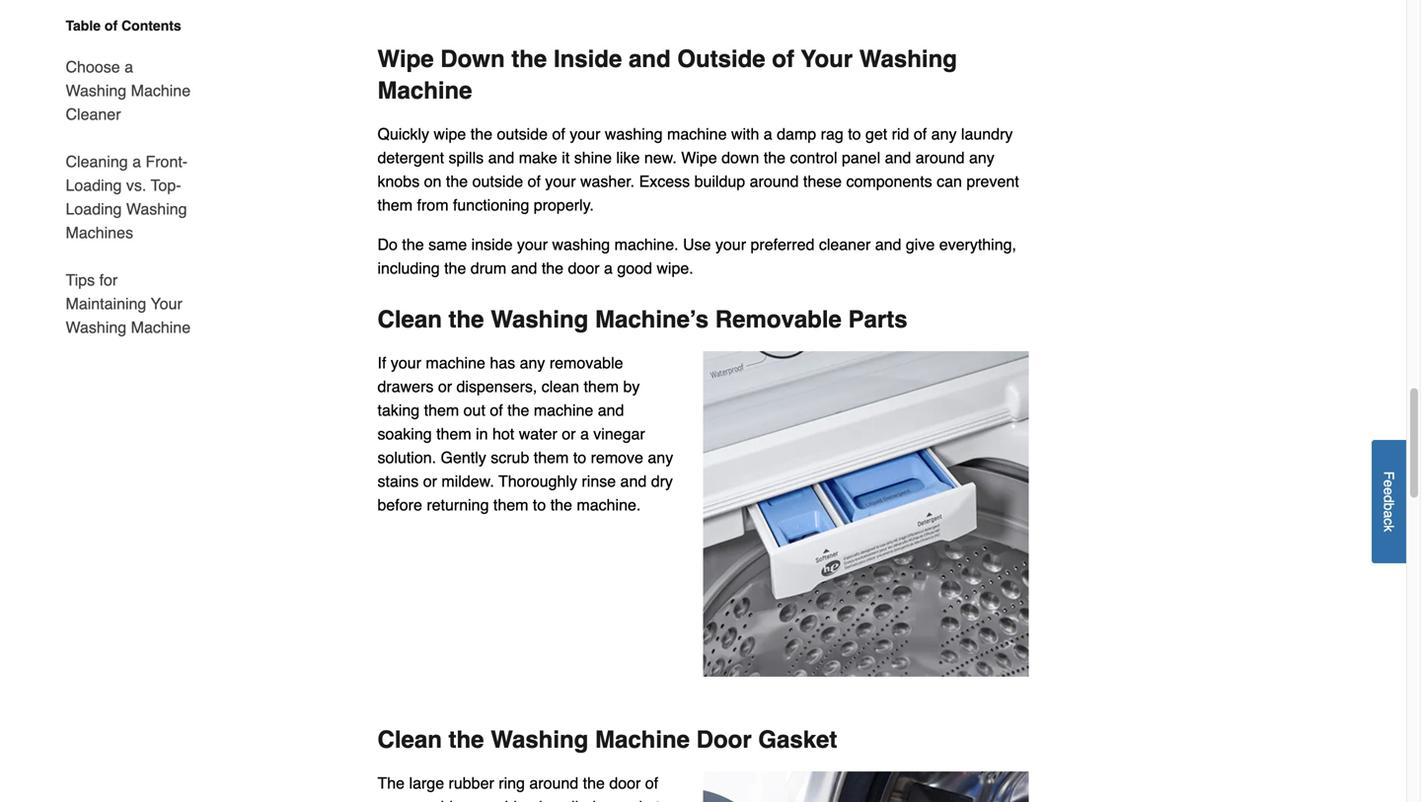 Task type: describe. For each thing, give the bounding box(es) containing it.
quickly
[[378, 125, 429, 143]]

b
[[1382, 503, 1397, 511]]

a person cleaning the gasket of a washing machine door. image
[[703, 772, 1029, 803]]

washer.
[[580, 172, 635, 190]]

washing inside quickly wipe the outside of your washing machine with a damp rag to get rid of any laundry detergent spills and make it shine like new. wipe down the control panel and around any knobs on the outside of your washer. excess buildup around these components can prevent them from functioning properly.
[[605, 125, 663, 143]]

damp
[[777, 125, 817, 143]]

machine's
[[595, 306, 709, 333]]

and left give
[[875, 235, 902, 254]]

wipe inside quickly wipe the outside of your washing machine with a damp rag to get rid of any laundry detergent spills and make it shine like new. wipe down the control panel and around any knobs on the outside of your washer. excess buildup around these components can prevent them from functioning properly.
[[681, 148, 717, 167]]

tips
[[66, 271, 95, 289]]

drum
[[471, 259, 507, 277]]

of inside 'the large rubber ring around the door of your washing machine is called a gasket'
[[645, 774, 659, 793]]

the inside wipe down the inside and outside of your washing machine
[[512, 45, 547, 72]]

0 horizontal spatial to
[[533, 496, 546, 514]]

is
[[539, 798, 551, 803]]

c
[[1382, 518, 1397, 525]]

panel
[[842, 148, 881, 167]]

the large rubber ring around the door of your washing machine is called a gasket
[[378, 774, 678, 803]]

choose
[[66, 58, 120, 76]]

spills
[[449, 148, 484, 167]]

before
[[378, 496, 422, 514]]

removable
[[716, 306, 842, 333]]

a inside quickly wipe the outside of your washing machine with a damp rag to get rid of any laundry detergent spills and make it shine like new. wipe down the control panel and around any knobs on the outside of your washer. excess buildup around these components can prevent them from functioning properly.
[[764, 125, 773, 143]]

water
[[519, 425, 558, 443]]

machine inside the choose a washing machine cleaner
[[131, 81, 191, 100]]

give
[[906, 235, 935, 254]]

use
[[683, 235, 711, 254]]

washing inside do the same inside your washing machine. use your preferred cleaner and give everything, including the drum and the door a good wipe.
[[552, 235, 610, 254]]

f e e d b a c k button
[[1372, 440, 1407, 564]]

door inside do the same inside your washing machine. use your preferred cleaner and give everything, including the drum and the door a good wipe.
[[568, 259, 600, 277]]

solution.
[[378, 449, 436, 467]]

knobs
[[378, 172, 420, 190]]

mildew.
[[442, 472, 494, 490]]

by
[[623, 377, 640, 396]]

down
[[441, 45, 505, 72]]

out
[[464, 401, 486, 419]]

choose a washing machine cleaner link
[[66, 43, 198, 138]]

returning
[[427, 496, 489, 514]]

the up "including"
[[402, 235, 424, 254]]

a inside cleaning a front- loading vs. top- loading washing machines
[[132, 153, 141, 171]]

with
[[731, 125, 760, 143]]

machines
[[66, 224, 133, 242]]

gasket
[[759, 726, 838, 754]]

ring
[[499, 774, 525, 793]]

these
[[804, 172, 842, 190]]

wipe inside wipe down the inside and outside of your washing machine
[[378, 45, 434, 72]]

has
[[490, 354, 515, 372]]

washing up 'the large rubber ring around the door of your washing machine is called a gasket'
[[491, 726, 589, 754]]

like
[[616, 148, 640, 167]]

table of contents element
[[50, 16, 198, 340]]

tips for maintaining your washing machine
[[66, 271, 191, 337]]

machine inside wipe down the inside and outside of your washing machine
[[378, 77, 472, 104]]

them down removable
[[584, 377, 619, 396]]

vs.
[[126, 176, 146, 194]]

inside
[[472, 235, 513, 254]]

wipe
[[434, 125, 466, 143]]

and left the dry
[[621, 472, 647, 490]]

to inside quickly wipe the outside of your washing machine with a damp rag to get rid of any laundry detergent spills and make it shine like new. wipe down the control panel and around any knobs on the outside of your washer. excess buildup around these components can prevent them from functioning properly.
[[848, 125, 861, 143]]

it
[[562, 148, 570, 167]]

1 vertical spatial to
[[573, 449, 587, 467]]

f e e d b a c k
[[1382, 472, 1397, 532]]

the up spills
[[471, 125, 493, 143]]

soaking
[[378, 425, 432, 443]]

the up hot
[[508, 401, 530, 419]]

make
[[519, 148, 558, 167]]

choose a washing machine cleaner
[[66, 58, 191, 123]]

clean the washing machine door gasket
[[378, 726, 838, 754]]

1 horizontal spatial or
[[438, 377, 452, 396]]

machine down the clean
[[534, 401, 594, 419]]

from
[[417, 196, 449, 214]]

your inside 'the large rubber ring around the door of your washing machine is called a gasket'
[[378, 798, 408, 803]]

2 vertical spatial or
[[423, 472, 437, 490]]

if
[[378, 354, 386, 372]]

your inside wipe down the inside and outside of your washing machine
[[801, 45, 853, 72]]

dispensers,
[[457, 377, 537, 396]]

machine left the has
[[426, 354, 486, 372]]

table of contents
[[66, 18, 181, 34]]

the down damp
[[764, 148, 786, 167]]

wipe.
[[657, 259, 694, 277]]

cleaning a front- loading vs. top- loading washing machines link
[[66, 138, 198, 257]]

functioning
[[453, 196, 530, 214]]

a inside the choose a washing machine cleaner
[[124, 58, 133, 76]]

washing inside 'the large rubber ring around the door of your washing machine is called a gasket'
[[413, 798, 471, 803]]

cleaning
[[66, 153, 128, 171]]

hot
[[493, 425, 515, 443]]

machine inside "tips for maintaining your washing machine"
[[131, 318, 191, 337]]

outside
[[678, 45, 766, 72]]

of right table
[[105, 18, 118, 34]]

wipe down the inside and outside of your washing machine
[[378, 45, 958, 104]]

your right inside
[[517, 235, 548, 254]]

do
[[378, 235, 398, 254]]

the down same
[[444, 259, 466, 277]]

top-
[[151, 176, 181, 194]]

buildup
[[695, 172, 746, 190]]

quickly wipe the outside of your washing machine with a damp rag to get rid of any laundry detergent spills and make it shine like new. wipe down the control panel and around any knobs on the outside of your washer. excess buildup around these components can prevent them from functioning properly.
[[378, 125, 1020, 214]]

them left out
[[424, 401, 459, 419]]

washing inside cleaning a front- loading vs. top- loading washing machines
[[126, 200, 187, 218]]

and up the vinegar
[[598, 401, 624, 419]]

machine. inside if your machine has any removable drawers or dispensers, clean them by taking them out of the machine and soaking them in hot water or a vinegar solution. gently scrub them to remove any stains or mildew. thoroughly rinse and dry before returning them to the machine.
[[577, 496, 641, 514]]

table
[[66, 18, 101, 34]]

in
[[476, 425, 488, 443]]

machine left door
[[595, 726, 690, 754]]

1 loading from the top
[[66, 176, 122, 194]]

and right spills
[[488, 148, 515, 167]]

rinse
[[582, 472, 616, 490]]

a inside button
[[1382, 511, 1397, 518]]

k
[[1382, 525, 1397, 532]]

washing inside the choose a washing machine cleaner
[[66, 81, 127, 100]]

them up gently
[[436, 425, 472, 443]]

detergent and softener drawer compartments of a washing machine. image
[[703, 351, 1029, 677]]

of up it
[[552, 125, 566, 143]]



Task type: locate. For each thing, give the bounding box(es) containing it.
to up rinse
[[573, 449, 587, 467]]

a inside do the same inside your washing machine. use your preferred cleaner and give everything, including the drum and the door a good wipe.
[[604, 259, 613, 277]]

your down the
[[378, 798, 408, 803]]

2 horizontal spatial or
[[562, 425, 576, 443]]

do the same inside your washing machine. use your preferred cleaner and give everything, including the drum and the door a good wipe.
[[378, 235, 1017, 277]]

wipe
[[378, 45, 434, 72], [681, 148, 717, 167]]

1 horizontal spatial wipe
[[681, 148, 717, 167]]

and right inside
[[629, 45, 671, 72]]

machine down contents
[[131, 81, 191, 100]]

a inside 'the large rubber ring around the door of your washing machine is called a gasket'
[[601, 798, 609, 803]]

clean down "including"
[[378, 306, 442, 333]]

the down drum
[[449, 306, 484, 333]]

to down the thoroughly
[[533, 496, 546, 514]]

your
[[570, 125, 601, 143], [545, 172, 576, 190], [517, 235, 548, 254], [716, 235, 746, 254], [391, 354, 422, 372], [378, 798, 408, 803]]

machine down maintaining
[[131, 318, 191, 337]]

door inside 'the large rubber ring around the door of your washing machine is called a gasket'
[[609, 774, 641, 793]]

your up 'shine'
[[570, 125, 601, 143]]

e up 'b'
[[1382, 488, 1397, 495]]

dry
[[651, 472, 673, 490]]

and
[[629, 45, 671, 72], [488, 148, 515, 167], [885, 148, 912, 167], [875, 235, 902, 254], [511, 259, 537, 277], [598, 401, 624, 419], [621, 472, 647, 490]]

the up 'rubber'
[[449, 726, 484, 754]]

2 e from the top
[[1382, 488, 1397, 495]]

new.
[[645, 148, 677, 167]]

a inside if your machine has any removable drawers or dispensers, clean them by taking them out of the machine and soaking them in hot water or a vinegar solution. gently scrub them to remove any stains or mildew. thoroughly rinse and dry before returning them to the machine.
[[580, 425, 589, 443]]

door down clean the washing machine door gasket
[[609, 774, 641, 793]]

inside
[[554, 45, 622, 72]]

washing down large
[[413, 798, 471, 803]]

wipe left down
[[378, 45, 434, 72]]

and down rid at the right top of page
[[885, 148, 912, 167]]

removable
[[550, 354, 623, 372]]

them down water
[[534, 449, 569, 467]]

0 vertical spatial wipe
[[378, 45, 434, 72]]

0 vertical spatial machine.
[[615, 235, 679, 254]]

a up "vs."
[[132, 153, 141, 171]]

cleaner
[[819, 235, 871, 254]]

cleaning a front- loading vs. top- loading washing machines
[[66, 153, 188, 242]]

your inside if your machine has any removable drawers or dispensers, clean them by taking them out of the machine and soaking them in hot water or a vinegar solution. gently scrub them to remove any stains or mildew. thoroughly rinse and dry before returning them to the machine.
[[391, 354, 422, 372]]

your up drawers
[[391, 354, 422, 372]]

0 vertical spatial around
[[916, 148, 965, 167]]

them down knobs
[[378, 196, 413, 214]]

of inside wipe down the inside and outside of your washing machine
[[772, 45, 795, 72]]

rubber
[[449, 774, 494, 793]]

0 vertical spatial to
[[848, 125, 861, 143]]

preferred
[[751, 235, 815, 254]]

loading down cleaning
[[66, 176, 122, 194]]

and right drum
[[511, 259, 537, 277]]

vinegar
[[594, 425, 645, 443]]

machine inside quickly wipe the outside of your washing machine with a damp rag to get rid of any laundry detergent spills and make it shine like new. wipe down the control panel and around any knobs on the outside of your washer. excess buildup around these components can prevent them from functioning properly.
[[667, 125, 727, 143]]

0 horizontal spatial around
[[530, 774, 579, 793]]

your up properly.
[[545, 172, 576, 190]]

2 horizontal spatial to
[[848, 125, 861, 143]]

1 clean from the top
[[378, 306, 442, 333]]

to left get
[[848, 125, 861, 143]]

of
[[105, 18, 118, 34], [772, 45, 795, 72], [552, 125, 566, 143], [914, 125, 927, 143], [528, 172, 541, 190], [490, 401, 503, 419], [645, 774, 659, 793]]

clean for clean the washing machine's removable parts
[[378, 306, 442, 333]]

thoroughly
[[499, 472, 578, 490]]

0 vertical spatial door
[[568, 259, 600, 277]]

any up the dry
[[648, 449, 674, 467]]

washing down maintaining
[[66, 318, 127, 337]]

e up d
[[1382, 480, 1397, 488]]

laundry
[[962, 125, 1013, 143]]

1 e from the top
[[1382, 480, 1397, 488]]

gently
[[441, 449, 487, 467]]

including
[[378, 259, 440, 277]]

maintaining
[[66, 295, 146, 313]]

or right stains
[[423, 472, 437, 490]]

1 horizontal spatial to
[[573, 449, 587, 467]]

the right on
[[446, 172, 468, 190]]

any down 'laundry'
[[969, 148, 995, 167]]

0 vertical spatial clean
[[378, 306, 442, 333]]

a right called
[[601, 798, 609, 803]]

f
[[1382, 472, 1397, 480]]

same
[[429, 235, 467, 254]]

rid
[[892, 125, 910, 143]]

clean the washing machine's removable parts
[[378, 306, 908, 333]]

washing up like
[[605, 125, 663, 143]]

your right maintaining
[[151, 295, 182, 313]]

large
[[409, 774, 444, 793]]

machine up new. on the left of the page
[[667, 125, 727, 143]]

on
[[424, 172, 442, 190]]

the
[[378, 774, 405, 793]]

clean up large
[[378, 726, 442, 754]]

loading up machines
[[66, 200, 122, 218]]

any left 'laundry'
[[932, 125, 957, 143]]

around up is
[[530, 774, 579, 793]]

around up "can"
[[916, 148, 965, 167]]

clean
[[378, 306, 442, 333], [378, 726, 442, 754]]

the right drum
[[542, 259, 564, 277]]

rag
[[821, 125, 844, 143]]

outside up functioning
[[472, 172, 523, 190]]

washing down properly.
[[552, 235, 610, 254]]

good
[[617, 259, 653, 277]]

1 horizontal spatial around
[[750, 172, 799, 190]]

0 horizontal spatial your
[[151, 295, 182, 313]]

1 vertical spatial door
[[609, 774, 641, 793]]

any right the has
[[520, 354, 545, 372]]

around down down
[[750, 172, 799, 190]]

your
[[801, 45, 853, 72], [151, 295, 182, 313]]

called
[[555, 798, 596, 803]]

door
[[697, 726, 752, 754]]

and inside wipe down the inside and outside of your washing machine
[[629, 45, 671, 72]]

outside up make
[[497, 125, 548, 143]]

0 horizontal spatial door
[[568, 259, 600, 277]]

door left good
[[568, 259, 600, 277]]

the
[[512, 45, 547, 72], [471, 125, 493, 143], [764, 148, 786, 167], [446, 172, 468, 190], [402, 235, 424, 254], [444, 259, 466, 277], [542, 259, 564, 277], [449, 306, 484, 333], [508, 401, 530, 419], [551, 496, 573, 514], [449, 726, 484, 754], [583, 774, 605, 793]]

detergent
[[378, 148, 444, 167]]

get
[[866, 125, 888, 143]]

the up called
[[583, 774, 605, 793]]

clean for clean the washing machine door gasket
[[378, 726, 442, 754]]

a left good
[[604, 259, 613, 277]]

2 vertical spatial around
[[530, 774, 579, 793]]

machine up "quickly"
[[378, 77, 472, 104]]

washing down top- on the top left of page
[[126, 200, 187, 218]]

remove
[[591, 449, 644, 467]]

for
[[99, 271, 118, 289]]

them inside quickly wipe the outside of your washing machine with a damp rag to get rid of any laundry detergent spills and make it shine like new. wipe down the control panel and around any knobs on the outside of your washer. excess buildup around these components can prevent them from functioning properly.
[[378, 196, 413, 214]]

0 vertical spatial loading
[[66, 176, 122, 194]]

1 vertical spatial your
[[151, 295, 182, 313]]

e
[[1382, 480, 1397, 488], [1382, 488, 1397, 495]]

washing up rid at the right top of page
[[860, 45, 958, 72]]

or right drawers
[[438, 377, 452, 396]]

stains
[[378, 472, 419, 490]]

washing inside wipe down the inside and outside of your washing machine
[[860, 45, 958, 72]]

0 horizontal spatial wipe
[[378, 45, 434, 72]]

machine inside 'the large rubber ring around the door of your washing machine is called a gasket'
[[475, 798, 535, 803]]

0 horizontal spatial or
[[423, 472, 437, 490]]

wipe up buildup
[[681, 148, 717, 167]]

2 vertical spatial washing
[[413, 798, 471, 803]]

1 vertical spatial wipe
[[681, 148, 717, 167]]

machine. down rinse
[[577, 496, 641, 514]]

a left the vinegar
[[580, 425, 589, 443]]

to
[[848, 125, 861, 143], [573, 449, 587, 467], [533, 496, 546, 514]]

properly.
[[534, 196, 594, 214]]

d
[[1382, 495, 1397, 503]]

1 vertical spatial loading
[[66, 200, 122, 218]]

around inside 'the large rubber ring around the door of your washing machine is called a gasket'
[[530, 774, 579, 793]]

of down make
[[528, 172, 541, 190]]

a up k
[[1382, 511, 1397, 518]]

of down clean the washing machine door gasket
[[645, 774, 659, 793]]

drawers
[[378, 377, 434, 396]]

control
[[790, 148, 838, 167]]

machine down ring
[[475, 798, 535, 803]]

excess
[[639, 172, 690, 190]]

your right 'use' at the top of page
[[716, 235, 746, 254]]

0 vertical spatial washing
[[605, 125, 663, 143]]

machine. up good
[[615, 235, 679, 254]]

1 vertical spatial washing
[[552, 235, 610, 254]]

a right choose
[[124, 58, 133, 76]]

2 loading from the top
[[66, 200, 122, 218]]

shine
[[574, 148, 612, 167]]

of right outside
[[772, 45, 795, 72]]

1 vertical spatial clean
[[378, 726, 442, 754]]

machine. inside do the same inside your washing machine. use your preferred cleaner and give everything, including the drum and the door a good wipe.
[[615, 235, 679, 254]]

the right down
[[512, 45, 547, 72]]

1 vertical spatial or
[[562, 425, 576, 443]]

washing up the has
[[491, 306, 589, 333]]

your up rag
[[801, 45, 853, 72]]

everything,
[[940, 235, 1017, 254]]

2 horizontal spatial around
[[916, 148, 965, 167]]

them down the thoroughly
[[494, 496, 529, 514]]

your inside "tips for maintaining your washing machine"
[[151, 295, 182, 313]]

can
[[937, 172, 962, 190]]

outside
[[497, 125, 548, 143], [472, 172, 523, 190]]

tips for maintaining your washing machine link
[[66, 257, 198, 340]]

2 clean from the top
[[378, 726, 442, 754]]

them
[[378, 196, 413, 214], [584, 377, 619, 396], [424, 401, 459, 419], [436, 425, 472, 443], [534, 449, 569, 467], [494, 496, 529, 514]]

of inside if your machine has any removable drawers or dispensers, clean them by taking them out of the machine and soaking them in hot water or a vinegar solution. gently scrub them to remove any stains or mildew. thoroughly rinse and dry before returning them to the machine.
[[490, 401, 503, 419]]

any
[[932, 125, 957, 143], [969, 148, 995, 167], [520, 354, 545, 372], [648, 449, 674, 467]]

down
[[722, 148, 760, 167]]

of right out
[[490, 401, 503, 419]]

prevent
[[967, 172, 1020, 190]]

contents
[[121, 18, 181, 34]]

a right 'with'
[[764, 125, 773, 143]]

loading
[[66, 176, 122, 194], [66, 200, 122, 218]]

of right rid at the right top of page
[[914, 125, 927, 143]]

0 vertical spatial or
[[438, 377, 452, 396]]

or right water
[[562, 425, 576, 443]]

cleaner
[[66, 105, 121, 123]]

clean
[[542, 377, 580, 396]]

parts
[[849, 306, 908, 333]]

the down the thoroughly
[[551, 496, 573, 514]]

washing up the cleaner
[[66, 81, 127, 100]]

scrub
[[491, 449, 530, 467]]

0 vertical spatial outside
[[497, 125, 548, 143]]

1 vertical spatial outside
[[472, 172, 523, 190]]

taking
[[378, 401, 420, 419]]

1 vertical spatial machine.
[[577, 496, 641, 514]]

1 vertical spatial around
[[750, 172, 799, 190]]

1 horizontal spatial door
[[609, 774, 641, 793]]

washing
[[605, 125, 663, 143], [552, 235, 610, 254], [413, 798, 471, 803]]

1 horizontal spatial your
[[801, 45, 853, 72]]

0 vertical spatial your
[[801, 45, 853, 72]]

2 vertical spatial to
[[533, 496, 546, 514]]

washing inside "tips for maintaining your washing machine"
[[66, 318, 127, 337]]

components
[[847, 172, 933, 190]]

washing
[[860, 45, 958, 72], [66, 81, 127, 100], [126, 200, 187, 218], [491, 306, 589, 333], [66, 318, 127, 337], [491, 726, 589, 754]]

the inside 'the large rubber ring around the door of your washing machine is called a gasket'
[[583, 774, 605, 793]]



Task type: vqa. For each thing, say whether or not it's contained in the screenshot.
Wall within the Prep and Lay the Retaining Wall Block
no



